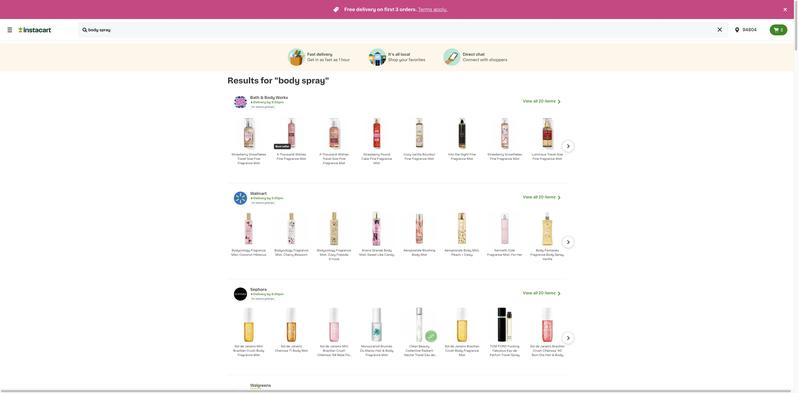 Task type: describe. For each thing, give the bounding box(es) containing it.
aeropostale body mist, peach + daisy image
[[445, 211, 480, 246]]

& inside the moroccanoil brumes du maroc hair & body fragrance mist
[[382, 349, 385, 352]]

view all 20 items for walmart
[[523, 195, 556, 199]]

luminous travel size fine fragrance mist button
[[528, 115, 567, 164]]

in- for bath & body works
[[252, 105, 256, 108]]

size inside luminous travel size fine fragrance mist
[[557, 153, 563, 156]]

mist inside sol de janeiro mini brazilian crush body fragrance mist
[[254, 354, 260, 357]]

strawberry snowflakes travel size fine fragrance mist button
[[230, 115, 268, 169]]

the
[[455, 153, 460, 156]]

sol de janeiro brazilian crush body fragrance mist
[[445, 345, 480, 357]]

a thousand wishes fine fragrance mist image
[[274, 115, 309, 150]]

bath & body works
[[250, 96, 288, 99]]

it's
[[388, 52, 395, 56]]

ford
[[498, 345, 507, 348]]

kenneth
[[495, 249, 507, 252]]

bodycology fragrance mist, coconut hibiscus button
[[230, 211, 268, 260]]

view all 20 items for sephora
[[523, 291, 556, 295]]

daisy
[[464, 253, 473, 256]]

sol for sol de janeiro mini brazilian crush body fragrance mist
[[235, 345, 239, 348]]

free delivery on first 3 orders. terms apply.
[[344, 7, 448, 12]]

janeiro for mist
[[291, 345, 302, 348]]

a for a thousand wishes fine fragrance mist
[[277, 153, 279, 156]]

sol de janeiro brazilian crush body fragrance mist button
[[443, 307, 481, 361]]

cozy vanilla bourbon fine fragrance mist image
[[402, 115, 437, 150]]

$5
[[251, 389, 255, 392]]

'40
[[557, 349, 562, 352]]

delivery by 5:55pm
[[253, 197, 283, 200]]

collective
[[406, 349, 421, 352]]

travel inside clean beauty collective radiant nectar travel eau de parfum spray
[[415, 354, 424, 357]]

hibiscus
[[253, 253, 266, 256]]

fabulous
[[493, 349, 506, 352]]

aeropostale blushing body mist image
[[402, 211, 437, 246]]

item carousel region for sephora
[[222, 305, 574, 377]]

in- for walmart
[[252, 201, 256, 204]]

de inside tom ford fucking fabulous eau de parfum travel spray
[[513, 349, 517, 352]]

& inside sol de janeiro brazilian crush cheirosa '40 bom dia hair & body fragrance mist
[[552, 354, 555, 357]]

94804 button
[[731, 22, 770, 38]]

fine inside a thousand wishes travel size fine fragrance mist
[[339, 157, 346, 160]]

sol for sol de janeiro brazilian crush cheirosa '40 bom dia hair & body fragrance mist
[[530, 345, 535, 348]]

bodycology fragrance mist, cozy fireside s'more image
[[317, 211, 352, 246]]

body fantasies fragrance body spray, vanilla image
[[530, 211, 565, 246]]

hair inside the moroccanoil brumes du maroc hair & body fragrance mist
[[376, 349, 382, 352]]

travel inside luminous travel size fine fragrance mist
[[547, 153, 556, 156]]

items for bath & body works
[[545, 99, 556, 103]]

body inside sol de janeiro brazilian crush cheirosa '40 bom dia hair & body fragrance mist
[[555, 354, 563, 357]]

aeropostale body mist, peach + daisy button
[[443, 211, 481, 260]]

clean beauty collective radiant nectar travel eau de parfum spray
[[404, 345, 435, 361]]

bodycology fragrance mist, coconut hibiscus
[[231, 249, 266, 256]]

de for sol de janeiro cheirosa 71 body mist
[[286, 345, 290, 348]]

janeiro for cheirosa
[[330, 345, 341, 348]]

moroccanoil brumes du maroc hair & body fragrance mist
[[360, 345, 394, 357]]

sol de janeiro mini brazilian crush cheirosa '68 beija flor hair & body fragrance mist
[[317, 345, 351, 365]]

mist inside luminous travel size fine fragrance mist
[[556, 157, 562, 160]]

view for sephora
[[523, 291, 533, 295]]

bodycology fragrance mist, cherry blossom image
[[274, 211, 309, 246]]

luminous
[[532, 153, 547, 156]]

fucking
[[508, 345, 520, 348]]

hair inside sol de janeiro mini brazilian crush cheirosa '68 beija flor hair & body fragrance mist
[[317, 358, 323, 361]]

sol de janeiro mini brazilian crush cheirosa '68 beija flor hair & body fragrance mist button
[[315, 307, 353, 365]]

brazilian inside sol de janeiro brazilian crush body fragrance mist
[[467, 345, 480, 348]]

parfum inside tom ford fucking fabulous eau de parfum travel spray
[[490, 354, 501, 357]]

mist inside sol de janeiro brazilian crush body fragrance mist
[[459, 354, 466, 357]]

fragrance inside the kenneth cole fragrance mist, for her
[[487, 253, 503, 256]]

mist inside sol de janeiro mini brazilian crush cheirosa '68 beija flor hair & body fragrance mist
[[331, 362, 337, 365]]

+
[[462, 253, 464, 256]]

for
[[261, 77, 273, 85]]

sol de janeiro cheirosa 71 body mist
[[275, 345, 308, 352]]

fragrance inside bodycology fragrance mist, cozy fireside s'more
[[336, 249, 351, 252]]

ariana
[[362, 249, 371, 252]]

prices for bath & body works
[[265, 105, 274, 108]]

size inside a thousand wishes travel size fine fragrance mist
[[332, 157, 339, 160]]

94804 button
[[734, 22, 767, 38]]

strawberry for fine
[[488, 153, 504, 156]]

thousand for size
[[322, 153, 337, 156]]

delivery for fast
[[317, 52, 332, 56]]

fine inside cozy vanilla bourbon fine fragrance mist
[[405, 157, 411, 160]]

fantasies
[[545, 249, 559, 252]]

body inside sol de janeiro brazilian crush body fragrance mist
[[455, 349, 463, 352]]

brazilian inside sol de janeiro mini brazilian crush cheirosa '68 beija flor hair & body fragrance mist
[[323, 349, 336, 352]]

sol for sol de janeiro mini brazilian crush cheirosa '68 beija flor hair & body fragrance mist
[[320, 345, 325, 348]]

ariana grande body mist, sweet like candy image
[[359, 211, 394, 246]]

results
[[228, 77, 259, 85]]

chat
[[476, 52, 485, 56]]

eau inside clean beauty collective radiant nectar travel eau de parfum spray
[[425, 354, 430, 357]]

sol de janeiro mini brazilian crush body fragrance mist image
[[231, 307, 266, 342]]

fragrance inside luminous travel size fine fragrance mist
[[540, 157, 555, 160]]

luminous travel size fine fragrance mist image
[[530, 115, 565, 150]]

sol de janeiro brazilian crush cheirosa '40 bom dia hair & body fragrance mist button
[[528, 307, 567, 361]]

body inside sol de janeiro mini brazilian crush cheirosa '68 beija flor hair & body fragrance mist
[[327, 358, 335, 361]]

parfum inside clean beauty collective radiant nectar travel eau de parfum spray
[[409, 358, 420, 361]]

sol de janeiro mini brazilian crush cheirosa '68 beija flor hair & body fragrance mist image
[[317, 307, 352, 342]]

cozy inside cozy vanilla bourbon fine fragrance mist
[[404, 153, 411, 156]]

bodycology for cherry
[[275, 249, 293, 252]]

71
[[289, 349, 292, 352]]

apply.
[[434, 7, 448, 12]]

cheirosa inside sol de janeiro cheirosa 71 body mist
[[275, 349, 288, 352]]

2 button
[[770, 24, 788, 35]]

mist inside strawberry snowflakes fine fragrance mist
[[513, 157, 520, 160]]

cheirosa inside sol de janeiro brazilian crush cheirosa '40 bom dia hair & body fragrance mist
[[543, 349, 556, 352]]

pound
[[381, 153, 390, 156]]

first
[[384, 7, 395, 12]]

cake
[[362, 157, 369, 160]]

view for walmart
[[523, 195, 533, 199]]

s'more
[[329, 258, 340, 261]]

tom ford fucking fabulous eau de parfum travel spray image
[[487, 307, 522, 342]]

fine inside strawberry pound cake fine fragrance mist
[[370, 157, 376, 160]]

fragrance inside bodycology fragrance mist, cherry blossom
[[294, 249, 309, 252]]

de for sol de janeiro brazilian crush cheirosa '40 bom dia hair & body fragrance mist
[[536, 345, 540, 348]]

strawberry snowflakes travel size fine fragrance mist
[[232, 153, 266, 165]]

view for bath & body works
[[523, 99, 533, 103]]

fireside
[[337, 253, 348, 256]]

mist inside a thousand wishes fine fragrance mist
[[300, 157, 306, 160]]

aeropostale for mist
[[404, 249, 422, 252]]

travel inside a thousand wishes travel size fine fragrance mist
[[323, 157, 332, 160]]

fast delivery
[[307, 52, 332, 56]]

bodycology for cozy
[[317, 249, 335, 252]]

peach
[[452, 253, 461, 256]]

results for "body spray"
[[228, 77, 329, 85]]

spray,
[[555, 253, 565, 256]]

body fantasies fragrance body spray, vanilla button
[[528, 211, 567, 265]]

blossom
[[295, 253, 308, 256]]

into the night fine fragrance mist button
[[443, 115, 481, 164]]

sol de janeiro brazilian crush body fragrance mist image
[[445, 307, 480, 342]]

bodycology fragrance mist, cozy fireside s'more
[[317, 249, 351, 261]]

janeiro for fragrance
[[455, 345, 466, 348]]

delivery for walmart
[[253, 197, 266, 200]]

ariana grande body mist, sweet like candy
[[359, 249, 394, 256]]

eau inside tom ford fucking fabulous eau de parfum travel spray
[[507, 349, 513, 352]]

best
[[276, 145, 282, 148]]

body inside sol de janeiro cheirosa 71 body mist
[[293, 349, 301, 352]]

strawberry pound cake fine fragrance mist
[[362, 153, 392, 165]]

wishes for mist
[[295, 153, 306, 156]]

a thousand wishes fine fragrance mist
[[277, 153, 306, 160]]

walgreens show all 20 items element
[[250, 383, 523, 388]]

body inside the ariana grande body mist, sweet like candy
[[384, 249, 392, 252]]

item carousel region for bath & body works
[[222, 113, 574, 185]]

aeropostale body mist, peach + daisy
[[445, 249, 480, 256]]

fragrance inside into the night fine fragrance mist
[[451, 157, 466, 160]]

fragrance inside sol de janeiro mini brazilian crush body fragrance mist
[[238, 354, 253, 357]]

direct chat
[[463, 52, 485, 56]]

all for bath & body works
[[534, 99, 538, 103]]

orders.
[[400, 7, 417, 12]]

spray inside tom ford fucking fabulous eau de parfum travel spray
[[511, 354, 520, 357]]

cheirosa inside sol de janeiro mini brazilian crush cheirosa '68 beija flor hair & body fragrance mist
[[317, 354, 331, 357]]

fine inside luminous travel size fine fragrance mist
[[533, 157, 539, 160]]

sol de janeiro cheirosa 71 body mist image
[[274, 307, 309, 342]]

for
[[511, 253, 516, 256]]

strawberry snowflakes fine fragrance mist button
[[486, 115, 524, 164]]

sol de janeiro cheirosa 71 body mist button
[[272, 307, 311, 356]]

spray"
[[302, 77, 329, 85]]

fragrance inside sol de janeiro brazilian crush body fragrance mist
[[464, 349, 479, 352]]

mist, inside the kenneth cole fragrance mist, for her
[[503, 253, 511, 256]]

mist inside sol de janeiro brazilian crush cheirosa '40 bom dia hair & body fragrance mist
[[552, 358, 559, 361]]

strawberry for cake
[[363, 153, 380, 156]]

strawberry snowflakes travel size fine fragrance mist image
[[231, 115, 266, 150]]

mist inside a thousand wishes travel size fine fragrance mist
[[339, 162, 345, 165]]

wishes for fine
[[338, 153, 349, 156]]

vanilla inside cozy vanilla bourbon fine fragrance mist
[[412, 153, 422, 156]]

bodycology fragrance mist, cherry blossom
[[275, 249, 309, 256]]

items for walmart
[[545, 195, 556, 199]]

instacart logo image
[[18, 27, 51, 33]]

fast
[[307, 52, 316, 56]]

coconut
[[239, 253, 253, 256]]

vanilla inside body fantasies fragrance body spray, vanilla
[[543, 258, 552, 261]]

fine inside into the night fine fragrance mist
[[470, 153, 476, 156]]

cozy vanilla bourbon fine fragrance mist
[[404, 153, 436, 160]]

snowflakes for mist
[[505, 153, 522, 156]]

mist inside cozy vanilla bourbon fine fragrance mist
[[428, 157, 434, 160]]

moroccanoil
[[361, 345, 380, 348]]

cozy inside bodycology fragrance mist, cozy fireside s'more
[[328, 253, 336, 256]]

walmart show all 20 items element
[[250, 191, 523, 196]]

fine inside strawberry snowflakes fine fragrance mist
[[490, 157, 497, 160]]

mist inside strawberry pound cake fine fragrance mist
[[374, 162, 380, 165]]

3
[[396, 7, 399, 12]]

mist inside sol de janeiro cheirosa 71 body mist
[[302, 349, 308, 352]]

beija
[[337, 354, 345, 357]]

de for sol de janeiro mini brazilian crush cheirosa '68 beija flor hair & body fragrance mist
[[326, 345, 329, 348]]

clean beauty collective radiant nectar travel eau de parfum spray button
[[400, 307, 439, 361]]

all for walmart
[[534, 195, 538, 199]]

Search field
[[78, 22, 729, 38]]

fragrance inside cozy vanilla bourbon fine fragrance mist
[[412, 157, 427, 160]]

into
[[448, 153, 454, 156]]

fine inside strawberry snowflakes travel size fine fragrance mist
[[254, 157, 260, 160]]

body inside sol de janeiro mini brazilian crush body fragrance mist
[[256, 349, 264, 352]]

body inside aeropostale blushing body mist
[[412, 253, 420, 256]]

tom ford fucking fabulous eau de parfum travel spray
[[490, 345, 520, 357]]

body inside aeropostale body mist, peach + daisy
[[464, 249, 472, 252]]



Task type: vqa. For each thing, say whether or not it's contained in the screenshot.
(622)'s the fl
no



Task type: locate. For each thing, give the bounding box(es) containing it.
thousand inside a thousand wishes fine fragrance mist
[[280, 153, 295, 156]]

bodycology inside bodycology fragrance mist, cozy fireside s'more
[[317, 249, 335, 252]]

cozy left bourbon
[[404, 153, 411, 156]]

aeropostale blushing body mist
[[404, 249, 436, 256]]

2 crush from the left
[[336, 349, 345, 352]]

3 items from the top
[[545, 291, 556, 295]]

strawberry for travel
[[232, 153, 248, 156]]

crush down sol de janeiro mini brazilian crush body fragrance mist 'image'
[[247, 349, 256, 352]]

cozy up s'more
[[328, 253, 336, 256]]

in-store prices for bath & body works
[[252, 105, 274, 108]]

thousand down a thousand wishes travel size fine fragrance mist image
[[322, 153, 337, 156]]

0 vertical spatial in-
[[252, 105, 256, 108]]

0 vertical spatial 20
[[539, 99, 544, 103]]

aeropostale left blushing
[[404, 249, 422, 252]]

mini for sol de janeiro mini brazilian crush cheirosa '68 beija flor hair & body fragrance mist
[[342, 345, 348, 348]]

2 delivery from the top
[[253, 197, 266, 200]]

0 vertical spatial parfum
[[490, 354, 501, 357]]

1 horizontal spatial spray
[[511, 354, 520, 357]]

mist, left coconut
[[231, 253, 239, 256]]

2 view all 20 items from the top
[[523, 195, 556, 199]]

1 horizontal spatial vanilla
[[543, 258, 552, 261]]

5 sol from the left
[[530, 345, 535, 348]]

delivery for free
[[356, 7, 376, 12]]

mist, inside bodycology fragrance mist, cozy fireside s'more
[[320, 253, 327, 256]]

20 for walmart
[[539, 195, 544, 199]]

1 horizontal spatial size
[[332, 157, 339, 160]]

in-store prices for walmart
[[252, 201, 274, 204]]

strawberry snowflakes fine fragrance mist image
[[487, 115, 522, 150]]

de inside sol de janeiro cheirosa 71 body mist
[[286, 345, 290, 348]]

2 snowflakes from the left
[[505, 153, 522, 156]]

0 horizontal spatial wishes
[[295, 153, 306, 156]]

1 vertical spatial in-store prices
[[252, 201, 274, 204]]

de for sol de janeiro brazilian crush body fragrance mist
[[450, 345, 454, 348]]

mini inside sol de janeiro mini brazilian crush body fragrance mist
[[257, 345, 263, 348]]

sol down sol de janeiro mini brazilian crush body fragrance mist 'image'
[[235, 345, 239, 348]]

by
[[267, 101, 271, 104], [267, 197, 271, 200], [267, 293, 271, 296]]

in-store prices down delivery by 6:00pm
[[252, 297, 274, 300]]

bodycology up s'more
[[317, 249, 335, 252]]

2 aeropostale from the left
[[445, 249, 463, 252]]

travel down collective
[[415, 354, 424, 357]]

2 by from the top
[[267, 197, 271, 200]]

0 vertical spatial cozy
[[404, 153, 411, 156]]

de inside sol de janeiro mini brazilian crush cheirosa '68 beija flor hair & body fragrance mist
[[326, 345, 329, 348]]

item carousel region for walmart
[[222, 209, 574, 281]]

thousand for fragrance
[[280, 153, 295, 156]]

works
[[276, 96, 288, 99]]

wishes down a thousand wishes travel size fine fragrance mist image
[[338, 153, 349, 156]]

2 strawberry from the left
[[363, 153, 380, 156]]

mist, down cole
[[503, 253, 511, 256]]

mist, for bodycology fragrance mist, coconut hibiscus
[[231, 253, 239, 256]]

1 prices from the top
[[265, 105, 274, 108]]

bodycology inside bodycology fragrance mist, cherry blossom
[[275, 249, 293, 252]]

2 vertical spatial view
[[523, 291, 533, 295]]

3 item carousel region from the top
[[222, 305, 574, 377]]

size right luminous
[[557, 153, 563, 156]]

view all 20 items for bath & body works
[[523, 99, 556, 103]]

2 in- from the top
[[252, 201, 256, 204]]

janeiro
[[245, 345, 256, 348], [291, 345, 302, 348], [330, 345, 341, 348], [455, 345, 466, 348], [540, 345, 552, 348]]

0 horizontal spatial delivery
[[317, 52, 332, 56]]

0 horizontal spatial size
[[247, 157, 253, 160]]

3 view all 20 items from the top
[[523, 291, 556, 295]]

brazilian inside sol de janeiro mini brazilian crush body fragrance mist
[[233, 349, 246, 352]]

1 horizontal spatial hair
[[376, 349, 382, 352]]

strawberry inside strawberry snowflakes fine fragrance mist
[[488, 153, 504, 156]]

'68
[[332, 354, 336, 357]]

de inside clean beauty collective radiant nectar travel eau de parfum spray
[[431, 354, 435, 357]]

sol de janeiro mini brazilian crush body fragrance mist
[[233, 345, 264, 357]]

3 in-store prices from the top
[[252, 297, 274, 300]]

in-store prices down delivery by 5:55pm
[[252, 201, 274, 204]]

2 janeiro from the left
[[291, 345, 302, 348]]

0 vertical spatial delivery
[[356, 7, 376, 12]]

0 horizontal spatial hair
[[317, 358, 323, 361]]

2
[[781, 28, 783, 32]]

1 vertical spatial delivery
[[317, 52, 332, 56]]

delivery down sephora
[[253, 293, 266, 296]]

2 in-store prices from the top
[[252, 201, 274, 204]]

a for a thousand wishes travel size fine fragrance mist
[[320, 153, 322, 156]]

2 horizontal spatial hair
[[545, 354, 551, 357]]

3 view from the top
[[523, 291, 533, 295]]

1 horizontal spatial cozy
[[404, 153, 411, 156]]

thousand down seller
[[280, 153, 295, 156]]

1 horizontal spatial thousand
[[322, 153, 337, 156]]

snowflakes for fine
[[249, 153, 266, 156]]

sol inside sol de janeiro brazilian crush body fragrance mist
[[445, 345, 450, 348]]

0 vertical spatial eau
[[507, 349, 513, 352]]

crush up bom
[[533, 349, 542, 352]]

cheirosa up dia
[[543, 349, 556, 352]]

janeiro inside sol de janeiro mini brazilian crush body fragrance mist
[[245, 345, 256, 348]]

1 horizontal spatial bodycology
[[275, 249, 293, 252]]

delivery for bath & body works
[[253, 101, 266, 104]]

grande
[[372, 249, 383, 252]]

2 horizontal spatial cheirosa
[[543, 349, 556, 352]]

20 for bath & body works
[[539, 99, 544, 103]]

brazilian inside sol de janeiro brazilian crush cheirosa '40 bom dia hair & body fragrance mist
[[552, 345, 565, 348]]

sweet
[[368, 253, 377, 256]]

0 horizontal spatial a
[[277, 153, 279, 156]]

cole
[[508, 249, 515, 252]]

mist, for bodycology fragrance mist, cozy fireside s'more
[[320, 253, 327, 256]]

strawberry inside strawberry pound cake fine fragrance mist
[[363, 153, 380, 156]]

0 vertical spatial delivery
[[253, 101, 266, 104]]

0 horizontal spatial snowflakes
[[249, 153, 266, 156]]

store for sephora
[[256, 297, 264, 300]]

delivery
[[356, 7, 376, 12], [317, 52, 332, 56]]

0 vertical spatial by
[[267, 101, 271, 104]]

sephora
[[250, 288, 267, 291]]

vanilla down fantasies
[[543, 258, 552, 261]]

1 strawberry from the left
[[232, 153, 248, 156]]

parfum down fabulous
[[490, 354, 501, 357]]

2 vertical spatial view all 20 items
[[523, 291, 556, 295]]

bodycology for coconut
[[232, 249, 250, 252]]

walgreens
[[250, 384, 271, 387]]

store for walmart
[[256, 201, 264, 204]]

0 horizontal spatial parfum
[[409, 358, 420, 361]]

0 vertical spatial view all 20 items
[[523, 99, 556, 103]]

sol up bom
[[530, 345, 535, 348]]

size down a thousand wishes travel size fine fragrance mist image
[[332, 157, 339, 160]]

crush inside sol de janeiro brazilian crush cheirosa '40 bom dia hair & body fragrance mist
[[533, 349, 542, 352]]

mini down sol de janeiro mini brazilian crush body fragrance mist 'image'
[[257, 345, 263, 348]]

3 bodycology from the left
[[317, 249, 335, 252]]

fragrance inside strawberry pound cake fine fragrance mist
[[377, 157, 392, 160]]

0 horizontal spatial bodycology
[[232, 249, 250, 252]]

5:55pm
[[272, 197, 283, 200]]

2 20 from the top
[[539, 195, 544, 199]]

item carousel region containing bodycology fragrance mist, coconut hibiscus
[[222, 209, 574, 281]]

snowflakes down 'strawberry snowflakes travel size fine fragrance mist' image
[[249, 153, 266, 156]]

mini
[[257, 345, 263, 348], [342, 345, 348, 348]]

seller
[[282, 145, 289, 148]]

2 thousand from the left
[[322, 153, 337, 156]]

body fantasies fragrance body spray, vanilla
[[531, 249, 565, 261]]

0 vertical spatial hair
[[376, 349, 382, 352]]

bath & body works show all 20 items element
[[250, 95, 523, 100]]

de
[[240, 345, 244, 348], [286, 345, 290, 348], [326, 345, 329, 348], [450, 345, 454, 348], [536, 345, 540, 348], [513, 349, 517, 352], [431, 354, 435, 357]]

mist, inside the ariana grande body mist, sweet like candy
[[359, 253, 367, 256]]

items for sephora
[[545, 291, 556, 295]]

fragrance inside a thousand wishes fine fragrance mist
[[284, 157, 299, 160]]

1 vertical spatial cozy
[[328, 253, 336, 256]]

janeiro inside sol de janeiro brazilian crush cheirosa '40 bom dia hair & body fragrance mist
[[540, 345, 552, 348]]

3 20 from the top
[[539, 291, 544, 295]]

3 sol from the left
[[320, 345, 325, 348]]

strawberry inside strawberry snowflakes travel size fine fragrance mist
[[232, 153, 248, 156]]

strawberry pound cake fine fragrance mist button
[[358, 115, 396, 169]]

delivery right fast
[[317, 52, 332, 56]]

luminous travel size fine fragrance mist
[[532, 153, 563, 160]]

1 horizontal spatial delivery
[[356, 7, 376, 12]]

1 horizontal spatial mini
[[342, 345, 348, 348]]

mini for sol de janeiro mini brazilian crush body fragrance mist
[[257, 345, 263, 348]]

travel down fabulous
[[502, 354, 510, 357]]

travel down a thousand wishes travel size fine fragrance mist image
[[323, 157, 332, 160]]

aeropostale blushing body mist button
[[400, 211, 439, 260]]

fragrance inside strawberry snowflakes fine fragrance mist
[[497, 157, 512, 160]]

2 vertical spatial hair
[[317, 358, 323, 361]]

item carousel region containing sol de janeiro mini brazilian crush body fragrance mist
[[222, 305, 574, 377]]

3 prices from the top
[[265, 297, 274, 300]]

wishes inside a thousand wishes fine fragrance mist
[[295, 153, 306, 156]]

snowflakes inside strawberry snowflakes fine fragrance mist
[[505, 153, 522, 156]]

bodycology up cherry
[[275, 249, 293, 252]]

1 delivery from the top
[[253, 101, 266, 104]]

janeiro up '68 on the bottom of page
[[330, 345, 341, 348]]

spray
[[511, 354, 520, 357], [421, 358, 430, 361]]

1 by from the top
[[267, 101, 271, 104]]

candy
[[384, 253, 394, 256]]

2 store from the top
[[256, 201, 264, 204]]

fragrance inside "bodycology fragrance mist, coconut hibiscus"
[[251, 249, 266, 252]]

1 in- from the top
[[252, 105, 256, 108]]

into the night fine fragrance mist image
[[445, 115, 480, 150]]

0 vertical spatial in-store prices
[[252, 105, 274, 108]]

0 vertical spatial vanilla
[[412, 153, 422, 156]]

strawberry down 'strawberry snowflakes travel size fine fragrance mist' image
[[232, 153, 248, 156]]

fine inside a thousand wishes fine fragrance mist
[[277, 157, 283, 160]]

1 vertical spatial spray
[[421, 358, 430, 361]]

2 bodycology from the left
[[275, 249, 293, 252]]

3 by from the top
[[267, 293, 271, 296]]

view
[[523, 99, 533, 103], [523, 195, 533, 199], [523, 291, 533, 295]]

0 vertical spatial items
[[545, 99, 556, 103]]

"body
[[274, 77, 300, 85]]

0 horizontal spatial cozy
[[328, 253, 336, 256]]

fragrance inside the moroccanoil brumes du maroc hair & body fragrance mist
[[366, 354, 381, 357]]

1 vertical spatial item carousel region
[[222, 209, 574, 281]]

1 janeiro from the left
[[245, 345, 256, 348]]

travel down 'strawberry snowflakes travel size fine fragrance mist' image
[[237, 157, 246, 160]]

2 mini from the left
[[342, 345, 348, 348]]

spray inside clean beauty collective radiant nectar travel eau de parfum spray
[[421, 358, 430, 361]]

in- down walmart
[[252, 201, 256, 204]]

sol de janeiro mini brazilian crush body fragrance mist button
[[230, 307, 268, 361]]

view all 20 items
[[523, 99, 556, 103], [523, 195, 556, 199], [523, 291, 556, 295]]

tom
[[490, 345, 497, 348]]

3 delivery from the top
[[253, 293, 266, 296]]

prices for walmart
[[265, 201, 274, 204]]

radiant
[[422, 349, 433, 352]]

sol de janeiro brazilian crush cheirosa '40 bom dia hair & body fragrance mist image
[[530, 307, 565, 342]]

strawberry down 'strawberry snowflakes fine fragrance mist' image
[[488, 153, 504, 156]]

1 vertical spatial items
[[545, 195, 556, 199]]

limited time offer region
[[0, 0, 782, 19]]

bath
[[250, 96, 260, 99]]

prices down delivery by 5:55pm
[[265, 201, 274, 204]]

snowflakes down 'strawberry snowflakes fine fragrance mist' image
[[505, 153, 522, 156]]

prices for sephora
[[265, 297, 274, 300]]

mist, up daisy
[[472, 249, 480, 252]]

1 vertical spatial by
[[267, 197, 271, 200]]

de inside sol de janeiro brazilian crush cheirosa '40 bom dia hair & body fragrance mist
[[536, 345, 540, 348]]

moroccanoil brumes du maroc hair & body fragrance mist image
[[359, 307, 394, 342]]

3 crush from the left
[[446, 349, 454, 352]]

1 vertical spatial prices
[[265, 201, 274, 204]]

aeropostale up peach
[[445, 249, 463, 252]]

sol right beauty
[[445, 345, 450, 348]]

2 vertical spatial delivery
[[253, 293, 266, 296]]

1 vertical spatial view all 20 items
[[523, 195, 556, 199]]

20 for sephora
[[539, 291, 544, 295]]

janeiro up the 71 on the bottom
[[291, 345, 302, 348]]

cheirosa left the 71 on the bottom
[[275, 349, 288, 352]]

2 horizontal spatial strawberry
[[488, 153, 504, 156]]

4 janeiro from the left
[[455, 345, 466, 348]]

crush up beija
[[336, 349, 345, 352]]

mist
[[300, 157, 306, 160], [428, 157, 434, 160], [467, 157, 473, 160], [513, 157, 520, 160], [556, 157, 562, 160], [254, 162, 260, 165], [339, 162, 345, 165], [374, 162, 380, 165], [421, 253, 427, 256], [302, 349, 308, 352], [254, 354, 260, 357], [382, 354, 388, 357], [459, 354, 466, 357], [552, 358, 559, 361], [331, 362, 337, 365]]

by left 6:00pm
[[267, 293, 271, 296]]

a down best
[[277, 153, 279, 156]]

1 horizontal spatial parfum
[[490, 354, 501, 357]]

2 view from the top
[[523, 195, 533, 199]]

janeiro up dia
[[540, 345, 552, 348]]

crush inside sol de janeiro mini brazilian crush cheirosa '68 beija flor hair & body fragrance mist
[[336, 349, 345, 352]]

3 strawberry from the left
[[488, 153, 504, 156]]

1 vertical spatial 20
[[539, 195, 544, 199]]

store down walmart
[[256, 201, 264, 204]]

2 vertical spatial in-store prices
[[252, 297, 274, 300]]

walgreens $5 off
[[250, 384, 271, 392]]

2 a from the left
[[320, 153, 322, 156]]

strawberry pound cake fine fragrance mist image
[[359, 115, 394, 150]]

ariana grande body mist, sweet like candy button
[[358, 211, 396, 260]]

thousand inside a thousand wishes travel size fine fragrance mist
[[322, 153, 337, 156]]

a thousand wishes travel size fine fragrance mist image
[[317, 115, 352, 150]]

by for sephora
[[267, 293, 271, 296]]

on
[[377, 7, 383, 12]]

body
[[265, 96, 275, 99], [384, 249, 392, 252], [464, 249, 472, 252], [536, 249, 544, 252], [412, 253, 420, 256], [546, 253, 554, 256], [256, 349, 264, 352], [293, 349, 301, 352], [386, 349, 394, 352], [455, 349, 463, 352], [555, 354, 563, 357], [327, 358, 335, 361]]

local
[[401, 52, 410, 56]]

a inside a thousand wishes travel size fine fragrance mist
[[320, 153, 322, 156]]

bodycology fragrance mist, coconut hibiscus image
[[231, 211, 266, 246]]

1 vertical spatial delivery
[[253, 197, 266, 200]]

4 sol from the left
[[445, 345, 450, 348]]

delivery for sephora
[[253, 293, 266, 296]]

mist inside aeropostale blushing body mist
[[421, 253, 427, 256]]

sol inside sol de janeiro cheirosa 71 body mist
[[281, 345, 286, 348]]

3 in- from the top
[[252, 297, 256, 300]]

in-store prices down delivery by 5:50pm
[[252, 105, 274, 108]]

all
[[395, 52, 400, 56], [534, 99, 538, 103], [534, 195, 538, 199], [534, 291, 538, 295]]

1 view all 20 items from the top
[[523, 99, 556, 103]]

1 vertical spatial view
[[523, 195, 533, 199]]

into the night fine fragrance mist
[[448, 153, 476, 160]]

bodycology fragrance mist, cherry blossom button
[[272, 211, 311, 260]]

sephora show all 20 items element
[[250, 287, 523, 292]]

2 vertical spatial store
[[256, 297, 264, 300]]

hair inside sol de janeiro brazilian crush cheirosa '40 bom dia hair & body fragrance mist
[[545, 354, 551, 357]]

by down bath & body works
[[267, 101, 271, 104]]

4 crush from the left
[[533, 349, 542, 352]]

in- for sephora
[[252, 297, 256, 300]]

0 vertical spatial view
[[523, 99, 533, 103]]

in-
[[252, 105, 256, 108], [252, 201, 256, 204], [252, 297, 256, 300]]

1 horizontal spatial wishes
[[338, 153, 349, 156]]

store
[[256, 105, 264, 108], [256, 201, 264, 204], [256, 297, 264, 300]]

tom ford fucking fabulous eau de parfum travel spray button
[[486, 307, 524, 361]]

like
[[378, 253, 384, 256]]

1 in-store prices from the top
[[252, 105, 274, 108]]

janeiro for body
[[245, 345, 256, 348]]

0 vertical spatial spray
[[511, 354, 520, 357]]

de for sol de janeiro mini brazilian crush body fragrance mist
[[240, 345, 244, 348]]

snowflakes
[[249, 153, 266, 156], [505, 153, 522, 156]]

1 a from the left
[[277, 153, 279, 156]]

0 vertical spatial prices
[[265, 105, 274, 108]]

mist, left cherry
[[275, 253, 283, 256]]

1 vertical spatial store
[[256, 201, 264, 204]]

wishes down a thousand wishes fine fragrance mist 'image'
[[295, 153, 306, 156]]

1 bodycology from the left
[[232, 249, 250, 252]]

fragrance inside sol de janeiro mini brazilian crush cheirosa '68 beija flor hair & body fragrance mist
[[336, 358, 351, 361]]

1 vertical spatial parfum
[[409, 358, 420, 361]]

clean beauty collective radiant nectar travel eau de parfum spray image
[[402, 307, 437, 342]]

2 vertical spatial in-
[[252, 297, 256, 300]]

2 horizontal spatial bodycology
[[317, 249, 335, 252]]

1 thousand from the left
[[280, 153, 295, 156]]

mini inside sol de janeiro mini brazilian crush cheirosa '68 beija flor hair & body fragrance mist
[[342, 345, 348, 348]]

store down delivery by 5:50pm
[[256, 105, 264, 108]]

bodycology up coconut
[[232, 249, 250, 252]]

1 horizontal spatial eau
[[507, 349, 513, 352]]

cheirosa left '68 on the bottom of page
[[317, 354, 331, 357]]

item carousel region containing strawberry snowflakes travel size fine fragrance mist
[[222, 113, 574, 185]]

0 horizontal spatial eau
[[425, 354, 430, 357]]

travel inside tom ford fucking fabulous eau de parfum travel spray
[[502, 354, 510, 357]]

brumes
[[381, 345, 392, 348]]

6:00pm
[[272, 293, 284, 296]]

in- down sephora
[[252, 297, 256, 300]]

0 horizontal spatial cheirosa
[[275, 349, 288, 352]]

1 mini from the left
[[257, 345, 263, 348]]

2 items from the top
[[545, 195, 556, 199]]

sol down sol de janeiro mini brazilian crush cheirosa '68 beija flor hair & body fragrance mist image
[[320, 345, 325, 348]]

by for bath & body works
[[267, 101, 271, 104]]

2 vertical spatial by
[[267, 293, 271, 296]]

1 aeropostale from the left
[[404, 249, 422, 252]]

0 horizontal spatial thousand
[[280, 153, 295, 156]]

kenneth cole fragrance mist, for her
[[487, 249, 522, 256]]

crush right radiant
[[446, 349, 454, 352]]

size down 'strawberry snowflakes travel size fine fragrance mist' image
[[247, 157, 253, 160]]

1 snowflakes from the left
[[249, 153, 266, 156]]

2 horizontal spatial size
[[557, 153, 563, 156]]

0 horizontal spatial aeropostale
[[404, 249, 422, 252]]

2 wishes from the left
[[338, 153, 349, 156]]

bodycology
[[232, 249, 250, 252], [275, 249, 293, 252], [317, 249, 335, 252]]

1 sol from the left
[[235, 345, 239, 348]]

mist, inside aeropostale body mist, peach + daisy
[[472, 249, 480, 252]]

1 vertical spatial hair
[[545, 354, 551, 357]]

store for bath & body works
[[256, 105, 264, 108]]

her
[[517, 253, 522, 256]]

& inside sol de janeiro mini brazilian crush cheirosa '68 beija flor hair & body fragrance mist
[[324, 358, 327, 361]]

aeropostale for peach
[[445, 249, 463, 252]]

5:50pm
[[272, 101, 284, 104]]

strawberry snowflakes fine fragrance mist
[[488, 153, 522, 160]]

best seller
[[276, 145, 289, 148]]

de inside sol de janeiro brazilian crush body fragrance mist
[[450, 345, 454, 348]]

2 vertical spatial items
[[545, 291, 556, 295]]

by left the 5:55pm
[[267, 197, 271, 200]]

crush inside sol de janeiro brazilian crush body fragrance mist
[[446, 349, 454, 352]]

bodycology fragrance mist, cozy fireside s'more button
[[315, 211, 353, 265]]

mini up the 'flor' at the left bottom of page
[[342, 345, 348, 348]]

item carousel region
[[222, 113, 574, 185], [222, 209, 574, 281], [222, 305, 574, 377]]

prices down delivery by 6:00pm
[[265, 297, 274, 300]]

direct
[[463, 52, 475, 56]]

0 horizontal spatial strawberry
[[232, 153, 248, 156]]

1 horizontal spatial a
[[320, 153, 322, 156]]

mist inside strawberry snowflakes travel size fine fragrance mist
[[254, 162, 260, 165]]

vanilla left bourbon
[[412, 153, 422, 156]]

aeropostale inside aeropostale body mist, peach + daisy
[[445, 249, 463, 252]]

travel inside strawberry snowflakes travel size fine fragrance mist
[[237, 157, 246, 160]]

fine
[[470, 153, 476, 156], [254, 157, 260, 160], [277, 157, 283, 160], [339, 157, 346, 160], [370, 157, 376, 160], [405, 157, 411, 160], [490, 157, 497, 160], [533, 157, 539, 160]]

delivery down walmart
[[253, 197, 266, 200]]

1 vertical spatial vanilla
[[543, 258, 552, 261]]

crush inside sol de janeiro mini brazilian crush body fragrance mist
[[247, 349, 256, 352]]

3 janeiro from the left
[[330, 345, 341, 348]]

mist, inside bodycology fragrance mist, cherry blossom
[[275, 253, 283, 256]]

mist, for bodycology fragrance mist, cherry blossom
[[275, 253, 283, 256]]

2 item carousel region from the top
[[222, 209, 574, 281]]

1 view from the top
[[523, 99, 533, 103]]

in- down bath
[[252, 105, 256, 108]]

snowflakes inside strawberry snowflakes travel size fine fragrance mist
[[249, 153, 266, 156]]

5 janeiro from the left
[[540, 345, 552, 348]]

items
[[545, 99, 556, 103], [545, 195, 556, 199], [545, 291, 556, 295]]

prices
[[265, 105, 274, 108], [265, 201, 274, 204], [265, 297, 274, 300]]

delivery inside limited time offer region
[[356, 7, 376, 12]]

0 horizontal spatial mini
[[257, 345, 263, 348]]

a inside a thousand wishes fine fragrance mist
[[277, 153, 279, 156]]

sol down sol de janeiro cheirosa 71 body mist image
[[281, 345, 286, 348]]

fragrance inside body fantasies fragrance body spray, vanilla
[[531, 253, 546, 256]]

0 vertical spatial store
[[256, 105, 264, 108]]

2 vertical spatial 20
[[539, 291, 544, 295]]

prices down delivery by 5:50pm
[[265, 105, 274, 108]]

1 vertical spatial in-
[[252, 201, 256, 204]]

bom
[[532, 354, 539, 357]]

travel right luminous
[[547, 153, 556, 156]]

night
[[461, 153, 469, 156]]

fragrance inside a thousand wishes travel size fine fragrance mist
[[323, 162, 338, 165]]

sol for sol de janeiro cheirosa 71 body mist
[[281, 345, 286, 348]]

a down a thousand wishes travel size fine fragrance mist image
[[320, 153, 322, 156]]

spray down radiant
[[421, 358, 430, 361]]

janeiro down sol de janeiro mini brazilian crush body fragrance mist 'image'
[[245, 345, 256, 348]]

3 store from the top
[[256, 297, 264, 300]]

aeropostale inside aeropostale blushing body mist
[[404, 249, 422, 252]]

cozy
[[404, 153, 411, 156], [328, 253, 336, 256]]

de inside sol de janeiro mini brazilian crush body fragrance mist
[[240, 345, 244, 348]]

sol for sol de janeiro brazilian crush body fragrance mist
[[445, 345, 450, 348]]

1 20 from the top
[[539, 99, 544, 103]]

janeiro for '40
[[540, 345, 552, 348]]

fragrance inside strawberry snowflakes travel size fine fragrance mist
[[238, 162, 253, 165]]

2 vertical spatial item carousel region
[[222, 305, 574, 377]]

1 vertical spatial eau
[[425, 354, 430, 357]]

fragrance
[[284, 157, 299, 160], [377, 157, 392, 160], [412, 157, 427, 160], [451, 157, 466, 160], [497, 157, 512, 160], [540, 157, 555, 160], [238, 162, 253, 165], [323, 162, 338, 165], [251, 249, 266, 252], [294, 249, 309, 252], [336, 249, 351, 252], [487, 253, 503, 256], [531, 253, 546, 256], [464, 349, 479, 352], [238, 354, 253, 357], [366, 354, 381, 357], [336, 358, 351, 361], [536, 358, 552, 361]]

fragrance inside sol de janeiro brazilian crush cheirosa '40 bom dia hair & body fragrance mist
[[536, 358, 552, 361]]

2 vertical spatial prices
[[265, 297, 274, 300]]

1 crush from the left
[[247, 349, 256, 352]]

1 horizontal spatial aeropostale
[[445, 249, 463, 252]]

1 items from the top
[[545, 99, 556, 103]]

1 wishes from the left
[[295, 153, 306, 156]]

parfum down nectar
[[409, 358, 420, 361]]

eau
[[507, 349, 513, 352], [425, 354, 430, 357]]

mist, down ariana
[[359, 253, 367, 256]]

sol de janeiro brazilian crush cheirosa '40 bom dia hair & body fragrance mist
[[530, 345, 565, 361]]

size inside strawberry snowflakes travel size fine fragrance mist
[[247, 157, 253, 160]]

None search field
[[78, 22, 729, 38]]

kenneth cole fragrance mist, for her image
[[487, 211, 522, 246]]

1 item carousel region from the top
[[222, 113, 574, 185]]

janeiro down "sol de janeiro brazilian crush body fragrance mist" image
[[455, 345, 466, 348]]

1 store from the top
[[256, 105, 264, 108]]

mist inside the moroccanoil brumes du maroc hair & body fragrance mist
[[382, 354, 388, 357]]

eau down radiant
[[425, 354, 430, 357]]

delivery down bath
[[253, 101, 266, 104]]

off
[[256, 389, 261, 392]]

cozy vanilla bourbon fine fragrance mist button
[[400, 115, 439, 164]]

0 horizontal spatial spray
[[421, 358, 430, 361]]

store down sephora
[[256, 297, 264, 300]]

1 horizontal spatial cheirosa
[[317, 354, 331, 357]]

0 horizontal spatial vanilla
[[412, 153, 422, 156]]

1 horizontal spatial strawberry
[[363, 153, 380, 156]]

delivery by 5:50pm
[[253, 101, 284, 104]]

mist, for aeropostale body mist, peach + daisy
[[472, 249, 480, 252]]

free
[[344, 7, 355, 12]]

2 sol from the left
[[281, 345, 286, 348]]

all for sephora
[[534, 291, 538, 295]]

strawberry up 'cake'
[[363, 153, 380, 156]]

0 vertical spatial item carousel region
[[222, 113, 574, 185]]

in-store prices for sephora
[[252, 297, 274, 300]]

body inside the moroccanoil brumes du maroc hair & body fragrance mist
[[386, 349, 394, 352]]

kenneth cole fragrance mist, for her button
[[486, 211, 524, 260]]

2 prices from the top
[[265, 201, 274, 204]]

by for walmart
[[267, 197, 271, 200]]

blushing
[[423, 249, 436, 252]]

mist, left fireside
[[320, 253, 327, 256]]

eau down fucking
[[507, 349, 513, 352]]

spray down fucking
[[511, 354, 520, 357]]

delivery left on
[[356, 7, 376, 12]]

1 horizontal spatial snowflakes
[[505, 153, 522, 156]]

mist inside into the night fine fragrance mist
[[467, 157, 473, 160]]



